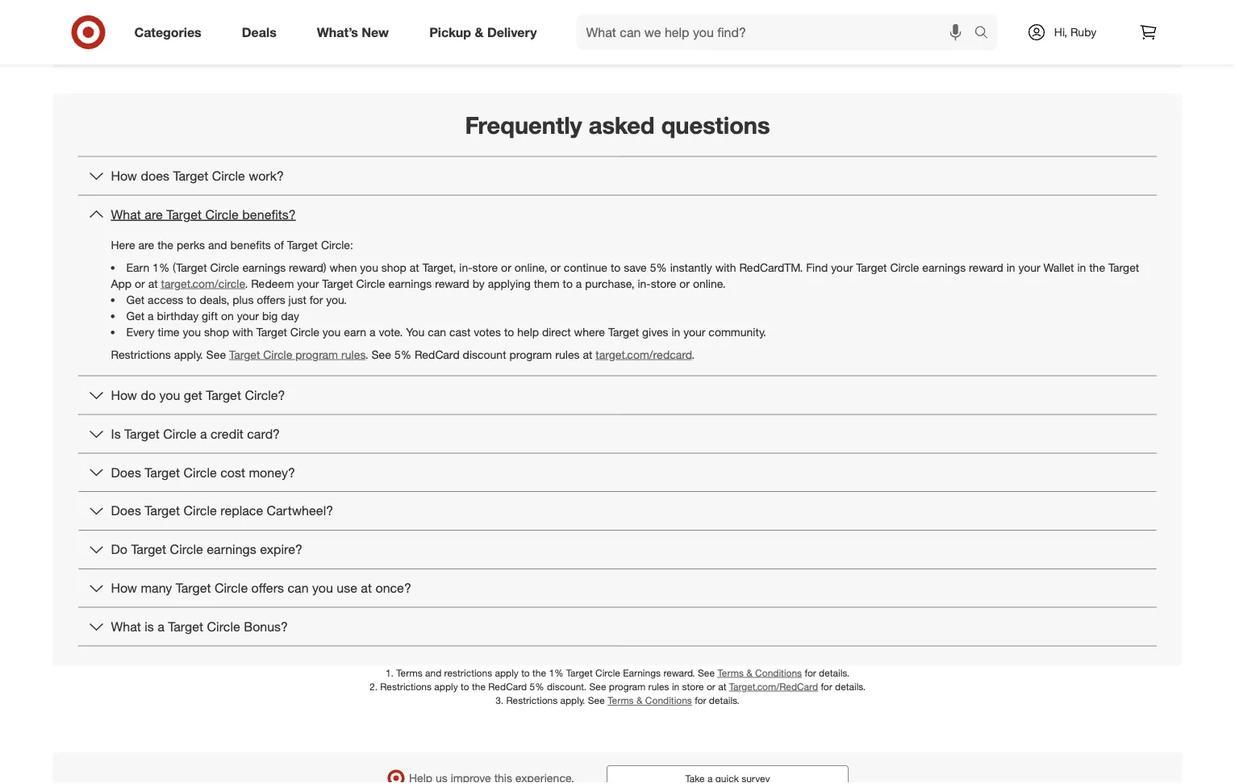 Task type: vqa. For each thing, say whether or not it's contained in the screenshot.
the "purchases"
no



Task type: describe. For each thing, give the bounding box(es) containing it.
how does target circle work? button
[[79, 157, 1156, 195]]

when
[[330, 260, 357, 274]]

see right reward.
[[698, 667, 715, 679]]

credit
[[211, 426, 243, 442]]

reward inside earn 1% (target circle earnings reward) when you shop at target, in-store or online, or continue to save 5% instantly with redcardtm. find your target circle earnings reward in your wallet in the target app or at
[[969, 260, 1003, 274]]

for down reward.
[[695, 694, 706, 707]]

the left perks
[[157, 238, 173, 252]]

0 horizontal spatial rules
[[341, 347, 365, 361]]

does target circle cost money?
[[111, 465, 295, 480]]

how do you get target circle?
[[111, 387, 285, 403]]

how for how do you get target circle?
[[111, 387, 137, 403]]

pickup & delivery link
[[416, 15, 557, 50]]

target down is target circle a credit card?
[[145, 465, 180, 480]]

every
[[126, 325, 155, 339]]

card?
[[247, 426, 280, 442]]

for inside get access to deals, plus offers just for you. get a birthday gift on your big day every time you shop with target circle you earn a vote. you can cast votes to help direct where target gives in your community.
[[310, 292, 323, 307]]

once?
[[376, 580, 411, 596]]

does target circle replace cartwheel?
[[111, 503, 333, 519]]

just
[[288, 292, 306, 307]]

1 horizontal spatial rules
[[555, 347, 580, 361]]

gives
[[642, 325, 668, 339]]

benefits
[[230, 238, 271, 252]]

is
[[111, 426, 121, 442]]

does for does target circle replace cartwheel?
[[111, 503, 141, 519]]

what is a target circle bonus? button
[[79, 608, 1156, 646]]

2 vertical spatial &
[[636, 694, 643, 707]]

shop inside earn 1% (target circle earnings reward) when you shop at target, in-store or online, or continue to save 5% instantly with redcardtm. find your target circle earnings reward in your wallet in the target app or at
[[381, 260, 407, 274]]

are for here
[[138, 238, 154, 252]]

offers inside dropdown button
[[251, 580, 284, 596]]

store inside the 1. terms and restrictions apply to the 1% target circle earnings reward. see terms & conditions for details. 2. restrictions apply to the redcard 5% discount. see program rules in store or at target.com/redcard for details. 3. restrictions apply. see terms & conditions for details.
[[682, 681, 704, 693]]

track
[[438, 12, 468, 28]]

target right find
[[856, 260, 887, 274]]

you inside 'dropdown button'
[[159, 387, 180, 403]]

1% inside earn 1% (target circle earnings reward) when you shop at target, in-store or online, or continue to save 5% instantly with redcardtm. find your target circle earnings reward in your wallet in the target app or at
[[153, 260, 170, 274]]

0 horizontal spatial apply
[[434, 681, 458, 693]]

0 horizontal spatial terms
[[396, 667, 422, 679]]

or up them
[[550, 260, 561, 274]]

restrictions
[[444, 667, 492, 679]]

day
[[281, 309, 299, 323]]

what are target circle benefits?
[[111, 207, 296, 222]]

here
[[111, 238, 135, 252]]

0 horizontal spatial program
[[295, 347, 338, 361]]

1 horizontal spatial terms
[[608, 694, 634, 707]]

target,
[[422, 260, 456, 274]]

target up you. on the left top of page
[[322, 276, 353, 290]]

get access to deals, plus offers just for you. get a birthday gift on your big day every time you shop with target circle you earn a vote. you can cast votes to help direct where target gives in your community.
[[126, 292, 766, 339]]

asked
[[589, 111, 655, 139]]

for right target.com/redcard
[[821, 681, 832, 693]]

search
[[967, 26, 1006, 42]]

work?
[[249, 168, 284, 184]]

does
[[141, 168, 169, 184]]

time
[[158, 325, 180, 339]]

track earnings and votes here after making eligible purchases.
[[438, 12, 797, 28]]

1 horizontal spatial restrictions
[[380, 681, 432, 693]]

or down instantly
[[680, 276, 690, 290]]

or down earn at the left of page
[[135, 276, 145, 290]]

you inside dropdown button
[[312, 580, 333, 596]]

help
[[517, 325, 539, 339]]

1 vertical spatial in-
[[638, 276, 651, 290]]

5% inside the 1. terms and restrictions apply to the 1% target circle earnings reward. see terms & conditions for details. 2. restrictions apply to the redcard 5% discount. see program rules in store or at target.com/redcard for details. 3. restrictions apply. see terms & conditions for details.
[[530, 681, 544, 693]]

see down what is a target circle bonus? dropdown button
[[588, 694, 605, 707]]

apply. inside the 1. terms and restrictions apply to the 1% target circle earnings reward. see terms & conditions for details. 2. restrictions apply to the redcard 5% discount. see program rules in store or at target.com/redcard for details. 3. restrictions apply. see terms & conditions for details.
[[560, 694, 585, 707]]

earn 1% (target circle earnings reward) when you shop at target, in-store or online, or continue to save 5% instantly with redcardtm. find your target circle earnings reward in your wallet in the target app or at
[[111, 260, 1139, 290]]

1 vertical spatial &
[[746, 667, 753, 679]]

0 vertical spatial restrictions
[[111, 347, 171, 361]]

how many target circle offers can you use at once?
[[111, 580, 411, 596]]

how does target circle work?
[[111, 168, 284, 184]]

of
[[274, 238, 284, 252]]

or up applying
[[501, 260, 511, 274]]

you
[[406, 325, 425, 339]]

1 horizontal spatial apply
[[495, 667, 519, 679]]

with for shop
[[232, 325, 253, 339]]

eligible
[[690, 12, 731, 28]]

target right 'does'
[[173, 168, 208, 184]]

circle inside "dropdown button"
[[205, 207, 239, 222]]

frequently asked questions
[[465, 111, 770, 139]]

hi,
[[1054, 25, 1067, 39]]

to left the help
[[504, 325, 514, 339]]

here are the perks and benefits of target circle:
[[111, 238, 353, 252]]

questions
[[661, 111, 770, 139]]

2 horizontal spatial .
[[692, 347, 695, 361]]

at inside dropdown button
[[361, 580, 372, 596]]

is
[[145, 619, 154, 635]]

what are target circle benefits? button
[[79, 196, 1156, 234]]

your right gives
[[684, 325, 705, 339]]

you inside earn 1% (target circle earnings reward) when you shop at target, in-store or online, or continue to save 5% instantly with redcardtm. find your target circle earnings reward in your wallet in the target app or at
[[360, 260, 378, 274]]

does target circle replace cartwheel? button
[[79, 492, 1156, 530]]

target inside the 1. terms and restrictions apply to the 1% target circle earnings reward. see terms & conditions for details. 2. restrictions apply to the redcard 5% discount. see program rules in store or at target.com/redcard for details. 3. restrictions apply. see terms & conditions for details.
[[566, 667, 593, 679]]

with for instantly
[[715, 260, 736, 274]]

purchase,
[[585, 276, 635, 290]]

online.
[[693, 276, 726, 290]]

target down on
[[229, 347, 260, 361]]

and for terms
[[425, 667, 442, 679]]

offers inside get access to deals, plus offers just for you. get a birthday gift on your big day every time you shop with target circle you earn a vote. you can cast votes to help direct where target gives in your community.
[[257, 292, 285, 307]]

them
[[534, 276, 560, 290]]

target right "do"
[[131, 542, 166, 557]]

target right wallet
[[1108, 260, 1139, 274]]

you down birthday
[[183, 325, 201, 339]]

a down continue at the left of the page
[[576, 276, 582, 290]]

target up target.com/redcard
[[608, 325, 639, 339]]

does target circle cost money? button
[[79, 454, 1156, 491]]

categories link
[[121, 15, 222, 50]]

target down "does target circle cost money?"
[[145, 503, 180, 519]]

What can we help you find? suggestions appear below search field
[[576, 15, 978, 50]]

1% inside the 1. terms and restrictions apply to the 1% target circle earnings reward. see terms & conditions for details. 2. restrictions apply to the redcard 5% discount. see program rules in store or at target.com/redcard for details. 3. restrictions apply. see terms & conditions for details.
[[549, 667, 564, 679]]

redcardtm.
[[739, 260, 803, 274]]

and for earnings
[[525, 12, 547, 28]]

0 vertical spatial details.
[[819, 667, 850, 679]]

the right restrictions
[[533, 667, 546, 679]]

to down restrictions
[[461, 681, 469, 693]]

gift
[[202, 309, 218, 323]]

by
[[473, 276, 485, 290]]

community.
[[709, 325, 766, 339]]

big
[[262, 309, 278, 323]]

a left credit in the left bottom of the page
[[200, 426, 207, 442]]

how do you get target circle? button
[[79, 376, 1156, 414]]

use
[[337, 580, 357, 596]]

target down big on the top
[[256, 325, 287, 339]]

circle inside get access to deals, plus offers just for you. get a birthday gift on your big day every time you shop with target circle you earn a vote. you can cast votes to help direct where target gives in your community.
[[290, 325, 319, 339]]

online,
[[514, 260, 547, 274]]

instantly
[[670, 260, 712, 274]]

1.
[[386, 667, 394, 679]]

continue
[[564, 260, 607, 274]]

is target circle a credit card? button
[[79, 415, 1156, 453]]

to inside earn 1% (target circle earnings reward) when you shop at target, in-store or online, or continue to save 5% instantly with redcardtm. find your target circle earnings reward in your wallet in the target app or at
[[611, 260, 621, 274]]

discount
[[463, 347, 506, 361]]

0 vertical spatial apply.
[[174, 347, 203, 361]]

plus
[[233, 292, 254, 307]]

cartwheel?
[[267, 503, 333, 519]]

a right is on the bottom left of page
[[158, 619, 164, 635]]

1 horizontal spatial conditions
[[755, 667, 802, 679]]

redeem
[[251, 276, 294, 290]]

how for how does target circle work?
[[111, 168, 137, 184]]

money?
[[249, 465, 295, 480]]

what's new
[[317, 24, 389, 40]]

2 horizontal spatial restrictions
[[506, 694, 558, 707]]

save
[[624, 260, 647, 274]]

at down where
[[583, 347, 593, 361]]

a up every
[[148, 309, 154, 323]]

do
[[111, 542, 127, 557]]

where
[[574, 325, 605, 339]]

purchases.
[[734, 12, 797, 28]]

deals link
[[228, 15, 297, 50]]

your down plus
[[237, 309, 259, 323]]

what is a target circle bonus?
[[111, 619, 288, 635]]

target.com/redcard link
[[729, 681, 818, 693]]

what for what are target circle benefits?
[[111, 207, 141, 222]]

you.
[[326, 292, 347, 307]]

in inside the 1. terms and restrictions apply to the 1% target circle earnings reward. see terms & conditions for details. 2. restrictions apply to the redcard 5% discount. see program rules in store or at target.com/redcard for details. 3. restrictions apply. see terms & conditions for details.
[[672, 681, 679, 693]]

on
[[221, 309, 234, 323]]

0 vertical spatial redcard
[[415, 347, 460, 361]]



Task type: locate. For each thing, give the bounding box(es) containing it.
you left use
[[312, 580, 333, 596]]

redcard
[[415, 347, 460, 361], [488, 681, 527, 693]]

.
[[245, 276, 248, 290], [365, 347, 368, 361], [692, 347, 695, 361]]

apply. down discount.
[[560, 694, 585, 707]]

0 vertical spatial 5%
[[650, 260, 667, 274]]

1 horizontal spatial in-
[[638, 276, 651, 290]]

expire?
[[260, 542, 302, 557]]

reward)
[[289, 260, 326, 274]]

0 vertical spatial 1%
[[153, 260, 170, 274]]

votes
[[550, 12, 581, 28], [474, 325, 501, 339]]

1 horizontal spatial &
[[636, 694, 643, 707]]

1 horizontal spatial votes
[[550, 12, 581, 28]]

5% right save
[[650, 260, 667, 274]]

1 vertical spatial shop
[[204, 325, 229, 339]]

rules inside the 1. terms and restrictions apply to the 1% target circle earnings reward. see terms & conditions for details. 2. restrictions apply to the redcard 5% discount. see program rules in store or at target.com/redcard for details. 3. restrictions apply. see terms & conditions for details.
[[648, 681, 669, 693]]

1 vertical spatial store
[[651, 276, 676, 290]]

0 vertical spatial does
[[111, 465, 141, 480]]

does
[[111, 465, 141, 480], [111, 503, 141, 519]]

what's new link
[[303, 15, 409, 50]]

1 vertical spatial votes
[[474, 325, 501, 339]]

can down expire?
[[288, 580, 309, 596]]

1 vertical spatial conditions
[[645, 694, 692, 707]]

2 vertical spatial and
[[425, 667, 442, 679]]

1 vertical spatial with
[[232, 325, 253, 339]]

restrictions
[[111, 347, 171, 361], [380, 681, 432, 693], [506, 694, 558, 707]]

deals,
[[200, 292, 229, 307]]

target inside 'dropdown button'
[[206, 387, 241, 403]]

how left do
[[111, 387, 137, 403]]

0 horizontal spatial redcard
[[415, 347, 460, 361]]

earnings
[[472, 12, 521, 28], [242, 260, 286, 274], [922, 260, 966, 274], [388, 276, 432, 290], [207, 542, 256, 557]]

5% down "vote."
[[394, 347, 411, 361]]

the inside earn 1% (target circle earnings reward) when you shop at target, in-store or online, or continue to save 5% instantly with redcardtm. find your target circle earnings reward in your wallet in the target app or at
[[1089, 260, 1105, 274]]

(target
[[173, 260, 207, 274]]

to right them
[[563, 276, 573, 290]]

1 vertical spatial offers
[[251, 580, 284, 596]]

2 vertical spatial restrictions
[[506, 694, 558, 707]]

1% up discount.
[[549, 667, 564, 679]]

what's
[[317, 24, 358, 40]]

1 horizontal spatial 5%
[[530, 681, 544, 693]]

votes inside get access to deals, plus offers just for you. get a birthday gift on your big day every time you shop with target circle you earn a vote. you can cast votes to help direct where target gives in your community.
[[474, 325, 501, 339]]

1 get from the top
[[126, 292, 145, 307]]

in- down save
[[638, 276, 651, 290]]

how for how many target circle offers can you use at once?
[[111, 580, 137, 596]]

2 horizontal spatial store
[[682, 681, 704, 693]]

5%
[[650, 260, 667, 274], [394, 347, 411, 361], [530, 681, 544, 693]]

does up "do"
[[111, 503, 141, 519]]

2 vertical spatial how
[[111, 580, 137, 596]]

what inside what is a target circle bonus? dropdown button
[[111, 619, 141, 635]]

cast
[[449, 325, 471, 339]]

terms & conditions link for 3. restrictions apply. see
[[608, 694, 692, 707]]

how left many
[[111, 580, 137, 596]]

1 horizontal spatial can
[[428, 325, 446, 339]]

see down "vote."
[[371, 347, 391, 361]]

do target circle earnings expire?
[[111, 542, 302, 557]]

at right use
[[361, 580, 372, 596]]

a right earn
[[369, 325, 376, 339]]

birthday
[[157, 309, 199, 323]]

0 horizontal spatial 5%
[[394, 347, 411, 361]]

store
[[472, 260, 498, 274], [651, 276, 676, 290], [682, 681, 704, 693]]

with inside get access to deals, plus offers just for you. get a birthday gift on your big day every time you shop with target circle you earn a vote. you can cast votes to help direct where target gives in your community.
[[232, 325, 253, 339]]

1 how from the top
[[111, 168, 137, 184]]

redcard inside the 1. terms and restrictions apply to the 1% target circle earnings reward. see terms & conditions for details. 2. restrictions apply to the redcard 5% discount. see program rules in store or at target.com/redcard for details. 3. restrictions apply. see terms & conditions for details.
[[488, 681, 527, 693]]

or inside the 1. terms and restrictions apply to the 1% target circle earnings reward. see terms & conditions for details. 2. restrictions apply to the redcard 5% discount. see program rules in store or at target.com/redcard for details. 3. restrictions apply. see terms & conditions for details.
[[707, 681, 715, 693]]

and inside the 1. terms and restrictions apply to the 1% target circle earnings reward. see terms & conditions for details. 2. restrictions apply to the redcard 5% discount. see program rules in store or at target.com/redcard for details. 3. restrictions apply. see terms & conditions for details.
[[425, 667, 442, 679]]

2 horizontal spatial and
[[525, 12, 547, 28]]

with up online.
[[715, 260, 736, 274]]

3.
[[495, 694, 504, 707]]

and left the here at top
[[525, 12, 547, 28]]

shop down gift
[[204, 325, 229, 339]]

0 vertical spatial votes
[[550, 12, 581, 28]]

hi, ruby
[[1054, 25, 1097, 39]]

votes up discount
[[474, 325, 501, 339]]

target up perks
[[166, 207, 202, 222]]

conditions down reward.
[[645, 694, 692, 707]]

terms right the 1. at the bottom of the page
[[396, 667, 422, 679]]

earnings
[[623, 667, 661, 679]]

at up access
[[148, 276, 158, 290]]

at left target,
[[410, 260, 419, 274]]

0 vertical spatial are
[[145, 207, 163, 222]]

in inside get access to deals, plus offers just for you. get a birthday gift on your big day every time you shop with target circle you earn a vote. you can cast votes to help direct where target gives in your community.
[[672, 325, 680, 339]]

1 horizontal spatial terms & conditions link
[[718, 667, 802, 679]]

many
[[141, 580, 172, 596]]

circle inside the 1. terms and restrictions apply to the 1% target circle earnings reward. see terms & conditions for details. 2. restrictions apply to the redcard 5% discount. see program rules in store or at target.com/redcard for details. 3. restrictions apply. see terms & conditions for details.
[[595, 667, 620, 679]]

your down reward)
[[297, 276, 319, 290]]

0 horizontal spatial can
[[288, 580, 309, 596]]

target.com/circle . redeem your target circle earnings reward by applying them to a purchase, in-store or online.
[[161, 276, 726, 290]]

reward down target,
[[435, 276, 469, 290]]

restrictions right 3.
[[506, 694, 558, 707]]

store inside earn 1% (target circle earnings reward) when you shop at target, in-store or online, or continue to save 5% instantly with redcardtm. find your target circle earnings reward in your wallet in the target app or at
[[472, 260, 498, 274]]

1 vertical spatial does
[[111, 503, 141, 519]]

circle?
[[245, 387, 285, 403]]

1 vertical spatial restrictions
[[380, 681, 432, 693]]

reward
[[969, 260, 1003, 274], [435, 276, 469, 290]]

shop left target,
[[381, 260, 407, 274]]

2 does from the top
[[111, 503, 141, 519]]

in right gives
[[672, 325, 680, 339]]

1 vertical spatial are
[[138, 238, 154, 252]]

1 horizontal spatial and
[[425, 667, 442, 679]]

&
[[475, 24, 484, 40], [746, 667, 753, 679], [636, 694, 643, 707]]

rules down earn
[[341, 347, 365, 361]]

target circle program rules link
[[229, 347, 365, 361]]

1 vertical spatial details.
[[835, 681, 866, 693]]

frequently
[[465, 111, 582, 139]]

target.com/redcard
[[596, 347, 692, 361]]

1 vertical spatial what
[[111, 619, 141, 635]]

restrictions down every
[[111, 347, 171, 361]]

are inside "dropdown button"
[[145, 207, 163, 222]]

applying
[[488, 276, 531, 290]]

in left wallet
[[1007, 260, 1015, 274]]

0 vertical spatial can
[[428, 325, 446, 339]]

after
[[614, 12, 641, 28]]

. down earn
[[365, 347, 368, 361]]

or left target.com/redcard link
[[707, 681, 715, 693]]

0 vertical spatial &
[[475, 24, 484, 40]]

with
[[715, 260, 736, 274], [232, 325, 253, 339]]

2 vertical spatial 5%
[[530, 681, 544, 693]]

0 horizontal spatial with
[[232, 325, 253, 339]]

are right here
[[138, 238, 154, 252]]

0 horizontal spatial restrictions
[[111, 347, 171, 361]]

apply. down time
[[174, 347, 203, 361]]

5% inside earn 1% (target circle earnings reward) when you shop at target, in-store or online, or continue to save 5% instantly with redcardtm. find your target circle earnings reward in your wallet in the target app or at
[[650, 260, 667, 274]]

how left 'does'
[[111, 168, 137, 184]]

here
[[585, 12, 611, 28]]

app
[[111, 276, 132, 290]]

find
[[806, 260, 828, 274]]

at left target.com/redcard
[[718, 681, 726, 693]]

you left earn
[[323, 325, 341, 339]]

2 get from the top
[[126, 309, 145, 323]]

target up discount.
[[566, 667, 593, 679]]

1 vertical spatial redcard
[[488, 681, 527, 693]]

1 horizontal spatial shop
[[381, 260, 407, 274]]

rules down the earnings
[[648, 681, 669, 693]]

rules down direct
[[555, 347, 580, 361]]

what
[[111, 207, 141, 222], [111, 619, 141, 635]]

redcard down you
[[415, 347, 460, 361]]

0 vertical spatial with
[[715, 260, 736, 274]]

are for what
[[145, 207, 163, 222]]

categories
[[134, 24, 201, 40]]

terms down the earnings
[[608, 694, 634, 707]]

do
[[141, 387, 156, 403]]

0 horizontal spatial store
[[472, 260, 498, 274]]

offers up bonus?
[[251, 580, 284, 596]]

2 horizontal spatial rules
[[648, 681, 669, 693]]

get
[[126, 292, 145, 307], [126, 309, 145, 323]]

for up target.com/redcard
[[805, 667, 816, 679]]

can inside get access to deals, plus offers just for you. get a birthday gift on your big day every time you shop with target circle you earn a vote. you can cast votes to help direct where target gives in your community.
[[428, 325, 446, 339]]

get
[[184, 387, 202, 403]]

do target circle earnings expire? button
[[79, 531, 1156, 569]]

& right track
[[475, 24, 484, 40]]

in-
[[459, 260, 472, 274], [638, 276, 651, 290]]

0 horizontal spatial and
[[208, 238, 227, 252]]

target inside "dropdown button"
[[166, 207, 202, 222]]

terms & conditions link for 1. terms and restrictions apply to the 1% target circle earnings reward. see
[[718, 667, 802, 679]]

bonus?
[[244, 619, 288, 635]]

1 vertical spatial get
[[126, 309, 145, 323]]

apply.
[[174, 347, 203, 361], [560, 694, 585, 707]]

and
[[525, 12, 547, 28], [208, 238, 227, 252], [425, 667, 442, 679]]

votes left the here at top
[[550, 12, 581, 28]]

2 horizontal spatial terms
[[718, 667, 744, 679]]

see right discount.
[[589, 681, 606, 693]]

program down the help
[[509, 347, 552, 361]]

in- inside earn 1% (target circle earnings reward) when you shop at target, in-store or online, or continue to save 5% instantly with redcardtm. find your target circle earnings reward in your wallet in the target app or at
[[459, 260, 472, 274]]

to up purchase,
[[611, 260, 621, 274]]

are down 'does'
[[145, 207, 163, 222]]

target right many
[[176, 580, 211, 596]]

0 vertical spatial in-
[[459, 260, 472, 274]]

with down on
[[232, 325, 253, 339]]

0 horizontal spatial in-
[[459, 260, 472, 274]]

or
[[501, 260, 511, 274], [550, 260, 561, 274], [135, 276, 145, 290], [680, 276, 690, 290], [707, 681, 715, 693]]

0 vertical spatial conditions
[[755, 667, 802, 679]]

replace
[[220, 503, 263, 519]]

benefits?
[[242, 207, 296, 222]]

0 horizontal spatial &
[[475, 24, 484, 40]]

get down app
[[126, 292, 145, 307]]

shop inside get access to deals, plus offers just for you. get a birthday gift on your big day every time you shop with target circle you earn a vote. you can cast votes to help direct where target gives in your community.
[[204, 325, 229, 339]]

0 vertical spatial what
[[111, 207, 141, 222]]

2 vertical spatial details.
[[709, 694, 740, 707]]

restrictions apply. see target circle program rules . see 5% redcard discount program rules at target.com/redcard .
[[111, 347, 695, 361]]

can right you
[[428, 325, 446, 339]]

0 vertical spatial reward
[[969, 260, 1003, 274]]

1 horizontal spatial store
[[651, 276, 676, 290]]

target right is on the bottom of page
[[124, 426, 160, 442]]

2 horizontal spatial &
[[746, 667, 753, 679]]

your left wallet
[[1018, 260, 1040, 274]]

terms up target.com/redcard link
[[718, 667, 744, 679]]

2 how from the top
[[111, 387, 137, 403]]

to right restrictions
[[521, 667, 530, 679]]

store down instantly
[[651, 276, 676, 290]]

1 horizontal spatial 1%
[[549, 667, 564, 679]]

0 vertical spatial get
[[126, 292, 145, 307]]

1 vertical spatial apply.
[[560, 694, 585, 707]]

0 vertical spatial offers
[[257, 292, 285, 307]]

0 vertical spatial store
[[472, 260, 498, 274]]

in right wallet
[[1077, 260, 1086, 274]]

in- right target,
[[459, 260, 472, 274]]

terms & conditions link
[[718, 667, 802, 679], [608, 694, 692, 707]]

does for does target circle cost money?
[[111, 465, 141, 480]]

store down reward.
[[682, 681, 704, 693]]

see down gift
[[206, 347, 226, 361]]

1 vertical spatial reward
[[435, 276, 469, 290]]

direct
[[542, 325, 571, 339]]

0 horizontal spatial shop
[[204, 325, 229, 339]]

you right when
[[360, 260, 378, 274]]

target right is on the bottom left of page
[[168, 619, 203, 635]]

1 what from the top
[[111, 207, 141, 222]]

0 vertical spatial apply
[[495, 667, 519, 679]]

to down target.com/circle link
[[187, 292, 197, 307]]

0 horizontal spatial apply.
[[174, 347, 203, 361]]

1 horizontal spatial apply.
[[560, 694, 585, 707]]

0 vertical spatial shop
[[381, 260, 407, 274]]

1 horizontal spatial redcard
[[488, 681, 527, 693]]

1 horizontal spatial program
[[509, 347, 552, 361]]

what inside what are target circle benefits? "dropdown button"
[[111, 207, 141, 222]]

1 horizontal spatial reward
[[969, 260, 1003, 274]]

terms & conditions link up target.com/redcard link
[[718, 667, 802, 679]]

1 does from the top
[[111, 465, 141, 480]]

the down restrictions
[[472, 681, 486, 693]]

search button
[[967, 15, 1006, 53]]

target up reward)
[[287, 238, 318, 252]]

5% left discount.
[[530, 681, 544, 693]]

1 vertical spatial and
[[208, 238, 227, 252]]

rules
[[341, 347, 365, 361], [555, 347, 580, 361], [648, 681, 669, 693]]

the right wallet
[[1089, 260, 1105, 274]]

how inside 'dropdown button'
[[111, 387, 137, 403]]

0 horizontal spatial terms & conditions link
[[608, 694, 692, 707]]

and left restrictions
[[425, 667, 442, 679]]

1 vertical spatial 5%
[[394, 347, 411, 361]]

apply
[[495, 667, 519, 679], [434, 681, 458, 693]]

get up every
[[126, 309, 145, 323]]

0 horizontal spatial votes
[[474, 325, 501, 339]]

0 vertical spatial and
[[525, 12, 547, 28]]

access
[[148, 292, 183, 307]]

discount.
[[547, 681, 587, 693]]

2.
[[369, 681, 378, 693]]

earn
[[126, 260, 149, 274]]

2 horizontal spatial 5%
[[650, 260, 667, 274]]

circle:
[[321, 238, 353, 252]]

at inside the 1. terms and restrictions apply to the 1% target circle earnings reward. see terms & conditions for details. 2. restrictions apply to the redcard 5% discount. see program rules in store or at target.com/redcard for details. 3. restrictions apply. see terms & conditions for details.
[[718, 681, 726, 693]]

your
[[831, 260, 853, 274], [1018, 260, 1040, 274], [297, 276, 319, 290], [237, 309, 259, 323], [684, 325, 705, 339]]

& down the earnings
[[636, 694, 643, 707]]

with inside earn 1% (target circle earnings reward) when you shop at target, in-store or online, or continue to save 5% instantly with redcardtm. find your target circle earnings reward in your wallet in the target app or at
[[715, 260, 736, 274]]

0 horizontal spatial 1%
[[153, 260, 170, 274]]

1 vertical spatial how
[[111, 387, 137, 403]]

2 what from the top
[[111, 619, 141, 635]]

2 vertical spatial store
[[682, 681, 704, 693]]

you right do
[[159, 387, 180, 403]]

conditions up target.com/redcard
[[755, 667, 802, 679]]

terms & conditions link down the earnings
[[608, 694, 692, 707]]

a
[[576, 276, 582, 290], [148, 309, 154, 323], [369, 325, 376, 339], [200, 426, 207, 442], [158, 619, 164, 635]]

ruby
[[1071, 25, 1097, 39]]

offers
[[257, 292, 285, 307], [251, 580, 284, 596]]

how
[[111, 168, 137, 184], [111, 387, 137, 403], [111, 580, 137, 596]]

new
[[362, 24, 389, 40]]

your right find
[[831, 260, 853, 274]]

earnings inside 'do target circle earnings expire?' dropdown button
[[207, 542, 256, 557]]

pickup
[[429, 24, 471, 40]]

how many target circle offers can you use at once? button
[[79, 569, 1156, 607]]

in
[[1007, 260, 1015, 274], [1077, 260, 1086, 274], [672, 325, 680, 339], [672, 681, 679, 693]]

0 horizontal spatial .
[[245, 276, 248, 290]]

3 how from the top
[[111, 580, 137, 596]]

0 horizontal spatial reward
[[435, 276, 469, 290]]

deals
[[242, 24, 277, 40]]

0 vertical spatial how
[[111, 168, 137, 184]]

target.com/circle link
[[161, 276, 245, 290]]

target.com/circle
[[161, 276, 245, 290]]

wallet
[[1044, 260, 1074, 274]]

. up plus
[[245, 276, 248, 290]]

2 horizontal spatial program
[[609, 681, 646, 693]]

vote.
[[379, 325, 403, 339]]

1 horizontal spatial .
[[365, 347, 368, 361]]

1 vertical spatial can
[[288, 580, 309, 596]]

0 horizontal spatial conditions
[[645, 694, 692, 707]]

what for what is a target circle bonus?
[[111, 619, 141, 635]]

can inside how many target circle offers can you use at once? dropdown button
[[288, 580, 309, 596]]

and right perks
[[208, 238, 227, 252]]

program inside the 1. terms and restrictions apply to the 1% target circle earnings reward. see terms & conditions for details. 2. restrictions apply to the redcard 5% discount. see program rules in store or at target.com/redcard for details. 3. restrictions apply. see terms & conditions for details.
[[609, 681, 646, 693]]



